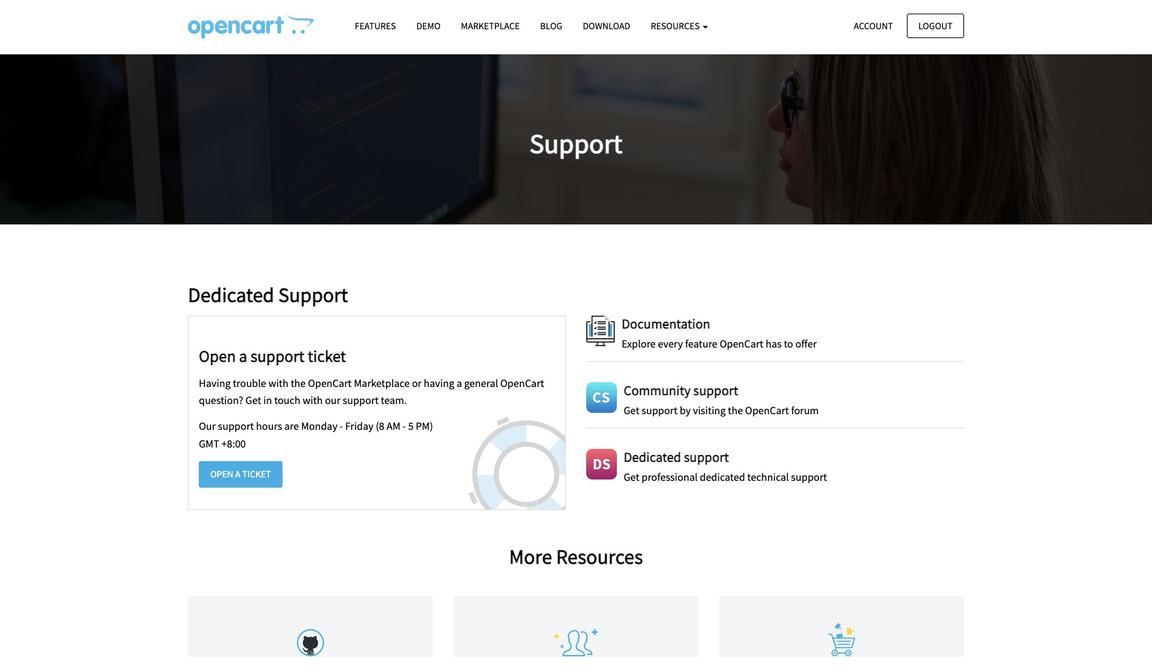 Task type: describe. For each thing, give the bounding box(es) containing it.
our
[[325, 394, 341, 408]]

support down community at the right bottom
[[642, 404, 678, 417]]

having
[[424, 376, 454, 390]]

to
[[784, 337, 793, 350]]

support inside having trouble with the opencart marketplace or having a general opencart question? get in touch with our support team.
[[343, 394, 379, 408]]

download link
[[573, 14, 641, 38]]

0 horizontal spatial a
[[239, 346, 247, 367]]

download
[[583, 20, 630, 32]]

support up visiting on the right bottom
[[693, 382, 738, 399]]

professional
[[642, 470, 698, 484]]

open a support ticket
[[199, 346, 346, 367]]

account link
[[842, 13, 905, 38]]

has
[[766, 337, 782, 350]]

get for dedicated support
[[624, 470, 640, 484]]

or
[[412, 376, 422, 390]]

resources link
[[641, 14, 719, 38]]

are
[[284, 420, 299, 433]]

documentation explore every feature opencart has to offer
[[622, 315, 817, 350]]

logout
[[919, 19, 953, 32]]

open for open a ticket
[[210, 469, 233, 481]]

am
[[387, 420, 400, 433]]

touch
[[274, 394, 301, 408]]

having trouble with the opencart marketplace or having a general opencart question? get in touch with our support team.
[[199, 376, 544, 408]]

dedicated support
[[188, 282, 348, 308]]

opencart inside community support get support by visiting the opencart forum
[[745, 404, 789, 417]]

0 vertical spatial with
[[268, 376, 289, 390]]

marketplace inside having trouble with the opencart marketplace or having a general opencart question? get in touch with our support team.
[[354, 376, 410, 390]]

support up trouble
[[251, 346, 305, 367]]

open for open a support ticket
[[199, 346, 236, 367]]

trouble
[[233, 376, 266, 390]]

team.
[[381, 394, 407, 408]]

dedicated for dedicated support get professional dedicated technical support
[[624, 449, 681, 466]]

hours
[[256, 420, 282, 433]]

0 vertical spatial resources
[[651, 20, 702, 32]]

monday
[[301, 420, 338, 433]]

the inside community support get support by visiting the opencart forum
[[728, 404, 743, 417]]

demo
[[416, 20, 441, 32]]

blog
[[540, 20, 562, 32]]

features link
[[345, 14, 406, 38]]

documentation
[[622, 315, 710, 332]]

blog link
[[530, 14, 573, 38]]

get for community support
[[624, 404, 640, 417]]

features
[[355, 20, 396, 32]]

dedicated
[[700, 470, 745, 484]]

open a ticket link
[[199, 462, 283, 488]]

demo link
[[406, 14, 451, 38]]



Task type: locate. For each thing, give the bounding box(es) containing it.
get left in
[[246, 394, 261, 408]]

more
[[509, 544, 552, 570]]

dedicated for dedicated support
[[188, 282, 274, 308]]

with
[[268, 376, 289, 390], [303, 394, 323, 408]]

1 vertical spatial with
[[303, 394, 323, 408]]

the up touch
[[291, 376, 306, 390]]

open left a on the left
[[210, 469, 233, 481]]

pm)
[[416, 420, 433, 433]]

1 vertical spatial a
[[457, 376, 462, 390]]

the
[[291, 376, 306, 390], [728, 404, 743, 417]]

1 vertical spatial resources
[[556, 544, 643, 570]]

every
[[658, 337, 683, 350]]

open a ticket
[[210, 469, 271, 481]]

in
[[263, 394, 272, 408]]

opencart
[[720, 337, 764, 350], [308, 376, 352, 390], [500, 376, 544, 390], [745, 404, 789, 417]]

0 vertical spatial marketplace
[[461, 20, 520, 32]]

1 horizontal spatial with
[[303, 394, 323, 408]]

1 vertical spatial marketplace
[[354, 376, 410, 390]]

with left our
[[303, 394, 323, 408]]

our support hours are monday - friday (8 am - 5 pm) gmt +8:00
[[199, 420, 433, 451]]

2 - from the left
[[403, 420, 406, 433]]

logout link
[[907, 13, 964, 38]]

0 horizontal spatial marketplace
[[354, 376, 410, 390]]

having
[[199, 376, 231, 390]]

gmt
[[199, 437, 219, 451]]

community
[[624, 382, 691, 399]]

marketplace link
[[451, 14, 530, 38]]

1 horizontal spatial support
[[530, 127, 623, 161]]

a
[[239, 346, 247, 367], [457, 376, 462, 390]]

0 vertical spatial open
[[199, 346, 236, 367]]

- left 5
[[403, 420, 406, 433]]

resources
[[651, 20, 702, 32], [556, 544, 643, 570]]

(8
[[376, 420, 384, 433]]

0 vertical spatial a
[[239, 346, 247, 367]]

forum
[[791, 404, 819, 417]]

a inside having trouble with the opencart marketplace or having a general opencart question? get in touch with our support team.
[[457, 376, 462, 390]]

1 vertical spatial support
[[278, 282, 348, 308]]

dedicated
[[188, 282, 274, 308], [624, 449, 681, 466]]

offer
[[796, 337, 817, 350]]

support up friday
[[343, 394, 379, 408]]

1 horizontal spatial dedicated
[[624, 449, 681, 466]]

the inside having trouble with the opencart marketplace or having a general opencart question? get in touch with our support team.
[[291, 376, 306, 390]]

0 horizontal spatial with
[[268, 376, 289, 390]]

0 horizontal spatial -
[[340, 420, 343, 433]]

support right technical
[[791, 470, 827, 484]]

community support get support by visiting the opencart forum
[[624, 382, 819, 417]]

a up trouble
[[239, 346, 247, 367]]

1 vertical spatial dedicated
[[624, 449, 681, 466]]

opencart up our
[[308, 376, 352, 390]]

+8:00
[[222, 437, 246, 451]]

0 horizontal spatial support
[[278, 282, 348, 308]]

0 vertical spatial the
[[291, 376, 306, 390]]

technical
[[747, 470, 789, 484]]

0 horizontal spatial dedicated
[[188, 282, 274, 308]]

-
[[340, 420, 343, 433], [403, 420, 406, 433]]

dedicated support get professional dedicated technical support
[[624, 449, 827, 484]]

get down community at the right bottom
[[624, 404, 640, 417]]

support up +8:00
[[218, 420, 254, 433]]

1 horizontal spatial a
[[457, 376, 462, 390]]

a right having
[[457, 376, 462, 390]]

1 horizontal spatial the
[[728, 404, 743, 417]]

marketplace left blog
[[461, 20, 520, 32]]

opencart left forum
[[745, 404, 789, 417]]

open
[[199, 346, 236, 367], [210, 469, 233, 481]]

question?
[[199, 394, 243, 408]]

support
[[530, 127, 623, 161], [278, 282, 348, 308]]

get
[[246, 394, 261, 408], [624, 404, 640, 417], [624, 470, 640, 484]]

opencart - support image
[[188, 14, 314, 39]]

ticket
[[242, 469, 271, 481]]

0 vertical spatial support
[[530, 127, 623, 161]]

0 horizontal spatial resources
[[556, 544, 643, 570]]

get inside having trouble with the opencart marketplace or having a general opencart question? get in touch with our support team.
[[246, 394, 261, 408]]

opencart inside documentation explore every feature opencart has to offer
[[720, 337, 764, 350]]

get inside 'dedicated support get professional dedicated technical support'
[[624, 470, 640, 484]]

1 horizontal spatial resources
[[651, 20, 702, 32]]

0 horizontal spatial the
[[291, 376, 306, 390]]

support up dedicated
[[684, 449, 729, 466]]

marketplace up team.
[[354, 376, 410, 390]]

marketplace
[[461, 20, 520, 32], [354, 376, 410, 390]]

feature
[[685, 337, 718, 350]]

1 vertical spatial the
[[728, 404, 743, 417]]

by
[[680, 404, 691, 417]]

- left friday
[[340, 420, 343, 433]]

5
[[408, 420, 414, 433]]

1 horizontal spatial marketplace
[[461, 20, 520, 32]]

opencart right general
[[500, 376, 544, 390]]

opencart left 'has'
[[720, 337, 764, 350]]

support inside our support hours are monday - friday (8 am - 5 pm) gmt +8:00
[[218, 420, 254, 433]]

explore
[[622, 337, 656, 350]]

1 - from the left
[[340, 420, 343, 433]]

with up touch
[[268, 376, 289, 390]]

get inside community support get support by visiting the opencart forum
[[624, 404, 640, 417]]

general
[[464, 376, 498, 390]]

open up having
[[199, 346, 236, 367]]

the right visiting on the right bottom
[[728, 404, 743, 417]]

visiting
[[693, 404, 726, 417]]

our
[[199, 420, 216, 433]]

0 vertical spatial dedicated
[[188, 282, 274, 308]]

support
[[251, 346, 305, 367], [693, 382, 738, 399], [343, 394, 379, 408], [642, 404, 678, 417], [218, 420, 254, 433], [684, 449, 729, 466], [791, 470, 827, 484]]

friday
[[345, 420, 374, 433]]

get left professional
[[624, 470, 640, 484]]

account
[[854, 19, 893, 32]]

a
[[235, 469, 240, 481]]

more resources
[[509, 544, 643, 570]]

1 vertical spatial open
[[210, 469, 233, 481]]

ticket
[[308, 346, 346, 367]]

1 horizontal spatial -
[[403, 420, 406, 433]]

dedicated inside 'dedicated support get professional dedicated technical support'
[[624, 449, 681, 466]]



Task type: vqa. For each thing, say whether or not it's contained in the screenshot.
"touch"
yes



